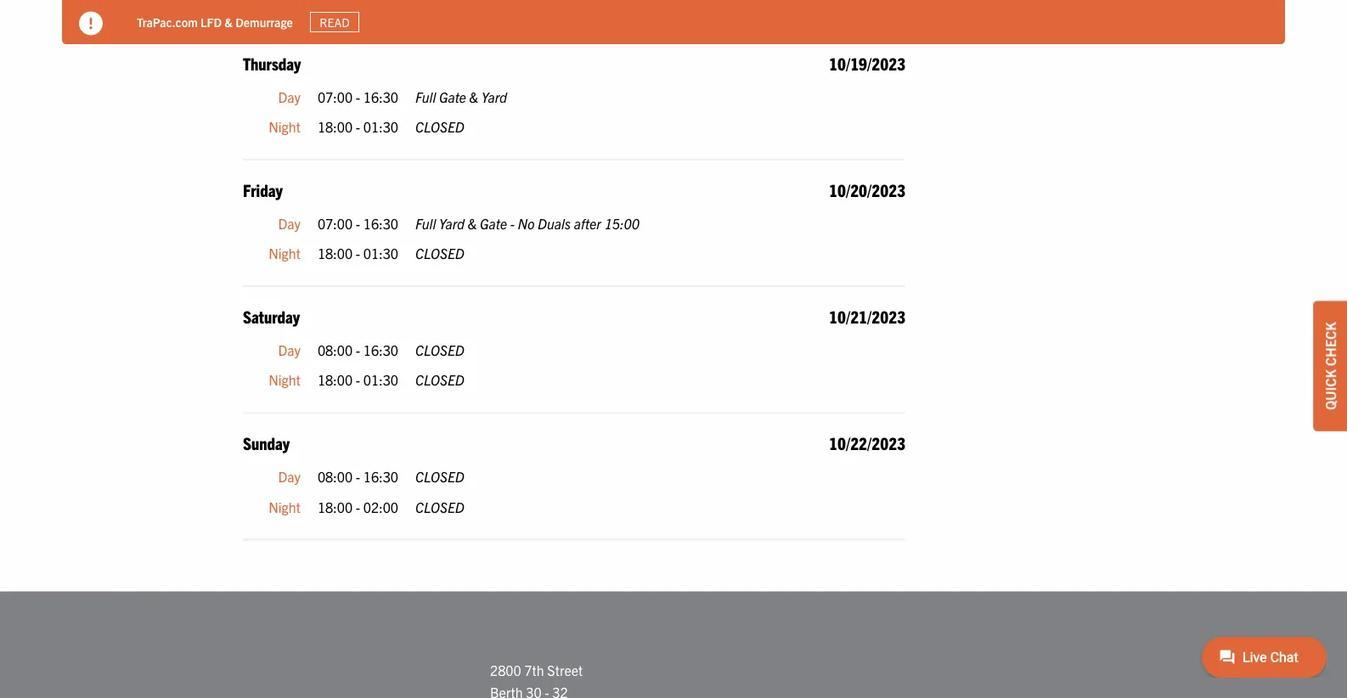 Task type: describe. For each thing, give the bounding box(es) containing it.
0 horizontal spatial yard
[[439, 215, 465, 232]]

07:00 for friday
[[318, 215, 353, 232]]

16:30 for saturday
[[364, 341, 399, 358]]

sunday
[[243, 432, 290, 454]]

01:30 for thursday
[[364, 118, 399, 135]]

18:00 for friday
[[318, 245, 353, 262]]

day for saturday
[[278, 341, 301, 358]]

0 vertical spatial gate
[[439, 88, 466, 105]]

10/19/2023
[[829, 52, 906, 73]]

08:00 - 16:30 for sunday
[[318, 468, 399, 485]]

saturday
[[243, 306, 300, 327]]

closed for saturday
[[416, 372, 465, 389]]

7th
[[525, 662, 544, 679]]

2800
[[490, 662, 522, 679]]

full yard & gate - no duals after 15:00
[[416, 215, 640, 232]]

trapac.com lfd & demurrage
[[137, 14, 293, 29]]

15:00
[[605, 215, 640, 232]]

08:00 - 16:30 for saturday
[[318, 341, 399, 358]]

lfd
[[201, 14, 222, 29]]

07:00 for thursday
[[318, 88, 353, 105]]

10/20/2023
[[829, 179, 906, 200]]

quick
[[1322, 370, 1339, 410]]

full gate & yard
[[416, 88, 507, 105]]

friday
[[243, 179, 283, 200]]

07:00 - 16:30 for thursday
[[318, 88, 399, 105]]

read
[[320, 14, 350, 30]]

full for friday
[[416, 215, 436, 232]]

full for thursday
[[416, 88, 436, 105]]

night for friday
[[269, 245, 301, 262]]

3 closed from the top
[[416, 341, 465, 358]]

no
[[518, 215, 535, 232]]

08:00 for sunday
[[318, 468, 353, 485]]

quick check link
[[1314, 301, 1348, 432]]

2800 7th street
[[490, 662, 583, 679]]

closed for thursday
[[416, 118, 465, 135]]

10/22/2023
[[829, 432, 906, 454]]

night for saturday
[[269, 372, 301, 389]]

& for thursday
[[470, 88, 479, 105]]

solid image
[[79, 11, 103, 35]]

16:30 for sunday
[[364, 468, 399, 485]]

read link
[[310, 12, 360, 32]]

18:00 for thursday
[[318, 118, 353, 135]]

quick check
[[1322, 322, 1339, 410]]



Task type: locate. For each thing, give the bounding box(es) containing it.
18:00 - 01:30 for saturday
[[318, 372, 399, 389]]

2 vertical spatial &
[[468, 215, 477, 232]]

01:30 for saturday
[[364, 372, 399, 389]]

6 closed from the top
[[416, 498, 465, 515]]

1 07:00 - 16:30 from the top
[[318, 88, 399, 105]]

2 07:00 from the top
[[318, 215, 353, 232]]

1 full from the top
[[416, 88, 436, 105]]

1 vertical spatial yard
[[439, 215, 465, 232]]

0 vertical spatial 07:00
[[318, 88, 353, 105]]

16:30 for friday
[[364, 215, 399, 232]]

18:00 - 01:30 for friday
[[318, 245, 399, 262]]

3 01:30 from the top
[[364, 372, 399, 389]]

4 16:30 from the top
[[364, 468, 399, 485]]

1 vertical spatial full
[[416, 215, 436, 232]]

0 vertical spatial full
[[416, 88, 436, 105]]

18:00 for sunday
[[318, 498, 353, 515]]

2 vertical spatial 01:30
[[364, 372, 399, 389]]

07:00
[[318, 88, 353, 105], [318, 215, 353, 232]]

1 18:00 - 01:30 from the top
[[318, 118, 399, 135]]

1 vertical spatial 08:00 - 16:30
[[318, 468, 399, 485]]

day for thursday
[[278, 88, 301, 105]]

closed for sunday
[[416, 498, 465, 515]]

night for sunday
[[269, 498, 301, 515]]

0 vertical spatial 08:00
[[318, 341, 353, 358]]

01:30
[[364, 118, 399, 135], [364, 245, 399, 262], [364, 372, 399, 389]]

1 closed from the top
[[416, 118, 465, 135]]

day
[[278, 88, 301, 105], [278, 215, 301, 232], [278, 341, 301, 358], [278, 468, 301, 485]]

2 vertical spatial 18:00 - 01:30
[[318, 372, 399, 389]]

night
[[269, 118, 301, 135], [269, 245, 301, 262], [269, 372, 301, 389], [269, 498, 301, 515]]

1 horizontal spatial yard
[[482, 88, 507, 105]]

yard
[[482, 88, 507, 105], [439, 215, 465, 232]]

1 day from the top
[[278, 88, 301, 105]]

0 vertical spatial 01:30
[[364, 118, 399, 135]]

1 vertical spatial 07:00
[[318, 215, 353, 232]]

18:00
[[318, 118, 353, 135], [318, 245, 353, 262], [318, 372, 353, 389], [318, 498, 353, 515]]

4 closed from the top
[[416, 372, 465, 389]]

after
[[574, 215, 602, 232]]

night down thursday
[[269, 118, 301, 135]]

closed for friday
[[416, 245, 465, 262]]

08:00
[[318, 341, 353, 358], [318, 468, 353, 485]]

0 vertical spatial yard
[[482, 88, 507, 105]]

check
[[1322, 322, 1339, 366]]

18:00 - 01:30 for thursday
[[318, 118, 399, 135]]

0 vertical spatial 18:00 - 01:30
[[318, 118, 399, 135]]

day for sunday
[[278, 468, 301, 485]]

1 vertical spatial &
[[470, 88, 479, 105]]

trapac.com
[[137, 14, 198, 29]]

2 01:30 from the top
[[364, 245, 399, 262]]

gate
[[439, 88, 466, 105], [480, 215, 507, 232]]

-
[[356, 88, 360, 105], [356, 118, 360, 135], [356, 215, 360, 232], [511, 215, 515, 232], [356, 245, 360, 262], [356, 341, 360, 358], [356, 372, 360, 389], [356, 468, 360, 485], [356, 498, 360, 515]]

3 night from the top
[[269, 372, 301, 389]]

2 closed from the top
[[416, 245, 465, 262]]

3 18:00 - 01:30 from the top
[[318, 372, 399, 389]]

1 vertical spatial 08:00
[[318, 468, 353, 485]]

1 night from the top
[[269, 118, 301, 135]]

1 horizontal spatial gate
[[480, 215, 507, 232]]

night up saturday
[[269, 245, 301, 262]]

07:00 - 16:30 for friday
[[318, 215, 399, 232]]

0 horizontal spatial gate
[[439, 88, 466, 105]]

day down sunday
[[278, 468, 301, 485]]

08:00 for saturday
[[318, 341, 353, 358]]

night down saturday
[[269, 372, 301, 389]]

day down saturday
[[278, 341, 301, 358]]

1 vertical spatial 07:00 - 16:30
[[318, 215, 399, 232]]

4 18:00 from the top
[[318, 498, 353, 515]]

full
[[416, 88, 436, 105], [416, 215, 436, 232]]

night down sunday
[[269, 498, 301, 515]]

07:00 - 16:30
[[318, 88, 399, 105], [318, 215, 399, 232]]

1 08:00 from the top
[[318, 341, 353, 358]]

5 closed from the top
[[416, 468, 465, 485]]

3 18:00 from the top
[[318, 372, 353, 389]]

2 07:00 - 16:30 from the top
[[318, 215, 399, 232]]

1 07:00 from the top
[[318, 88, 353, 105]]

2 day from the top
[[278, 215, 301, 232]]

2 08:00 from the top
[[318, 468, 353, 485]]

4 day from the top
[[278, 468, 301, 485]]

3 16:30 from the top
[[364, 341, 399, 358]]

0 vertical spatial 08:00 - 16:30
[[318, 341, 399, 358]]

1 vertical spatial 18:00 - 01:30
[[318, 245, 399, 262]]

2 16:30 from the top
[[364, 215, 399, 232]]

18:00 - 02:00
[[318, 498, 399, 515]]

thursday
[[243, 52, 301, 73]]

0 vertical spatial 07:00 - 16:30
[[318, 88, 399, 105]]

2 18:00 from the top
[[318, 245, 353, 262]]

08:00 - 16:30
[[318, 341, 399, 358], [318, 468, 399, 485]]

3 day from the top
[[278, 341, 301, 358]]

18:00 - 01:30
[[318, 118, 399, 135], [318, 245, 399, 262], [318, 372, 399, 389]]

closed
[[416, 118, 465, 135], [416, 245, 465, 262], [416, 341, 465, 358], [416, 372, 465, 389], [416, 468, 465, 485], [416, 498, 465, 515]]

2800 7th street footer
[[0, 592, 1348, 699]]

16:30 for thursday
[[364, 88, 399, 105]]

&
[[225, 14, 233, 29], [470, 88, 479, 105], [468, 215, 477, 232]]

day down "friday"
[[278, 215, 301, 232]]

day for friday
[[278, 215, 301, 232]]

duals
[[538, 215, 571, 232]]

0 vertical spatial &
[[225, 14, 233, 29]]

1 01:30 from the top
[[364, 118, 399, 135]]

1 vertical spatial gate
[[480, 215, 507, 232]]

1 16:30 from the top
[[364, 88, 399, 105]]

2 08:00 - 16:30 from the top
[[318, 468, 399, 485]]

02:00
[[364, 498, 399, 515]]

1 08:00 - 16:30 from the top
[[318, 341, 399, 358]]

16:30
[[364, 88, 399, 105], [364, 215, 399, 232], [364, 341, 399, 358], [364, 468, 399, 485]]

10/21/2023
[[829, 306, 906, 327]]

1 18:00 from the top
[[318, 118, 353, 135]]

street
[[548, 662, 583, 679]]

& for friday
[[468, 215, 477, 232]]

18:00 for saturday
[[318, 372, 353, 389]]

2 night from the top
[[269, 245, 301, 262]]

1 vertical spatial 01:30
[[364, 245, 399, 262]]

demurrage
[[236, 14, 293, 29]]

01:30 for friday
[[364, 245, 399, 262]]

4 night from the top
[[269, 498, 301, 515]]

2 18:00 - 01:30 from the top
[[318, 245, 399, 262]]

night for thursday
[[269, 118, 301, 135]]

day down thursday
[[278, 88, 301, 105]]

2 full from the top
[[416, 215, 436, 232]]



Task type: vqa. For each thing, say whether or not it's contained in the screenshot.
Friday's Day
yes



